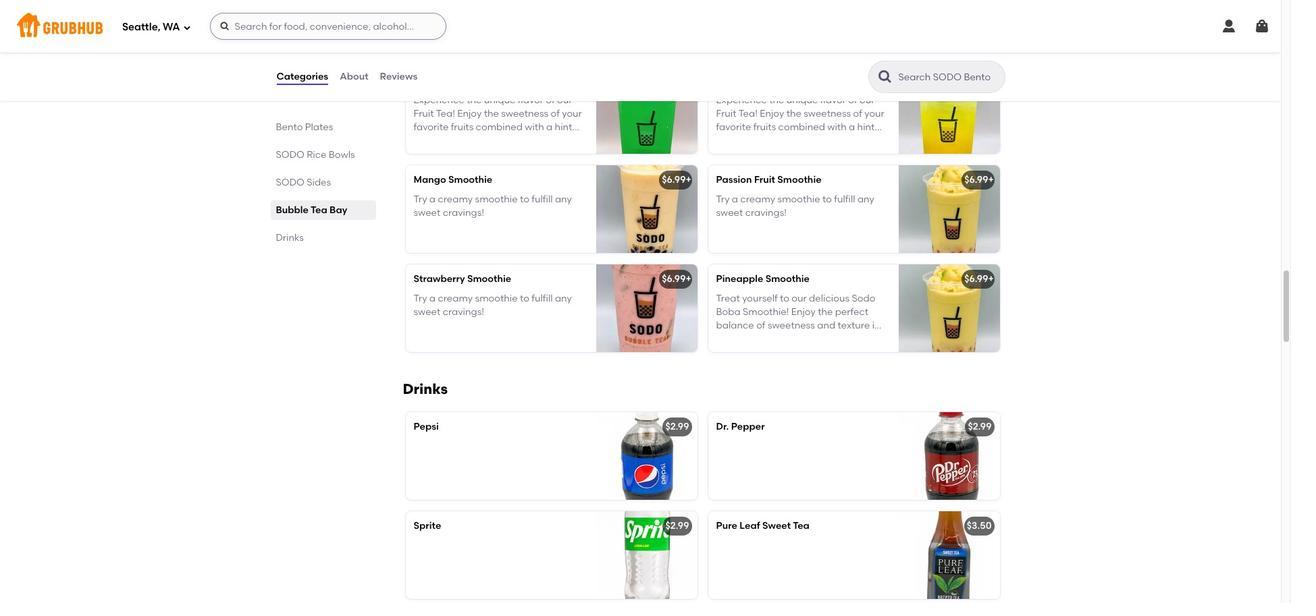 Task type: vqa. For each thing, say whether or not it's contained in the screenshot.
Sausage, Egg & Cheese Biscuit
no



Task type: locate. For each thing, give the bounding box(es) containing it.
2 svg image from the left
[[1254, 18, 1270, 34]]

want for lemon fruit tea image
[[787, 149, 810, 161]]

yourself
[[742, 293, 778, 304]]

experience the unique flavor of our fruit tea! enjoy the sweetness of your favorite fruits combined with a hint of refreshing tea - it's a delicious treat you won't want to miss!
[[414, 0, 582, 61], [414, 94, 582, 161], [716, 94, 884, 161]]

reviews
[[380, 71, 418, 82]]

fruit inside button
[[414, 9, 434, 20]]

2 horizontal spatial tea
[[793, 521, 810, 532]]

wa
[[163, 21, 180, 33]]

try a creamy smoothie to fulfill any sweet cravings! down mango smoothie
[[414, 194, 572, 219]]

about
[[340, 71, 368, 82]]

strawberry
[[414, 274, 465, 285]]

try a creamy smoothie to fulfill any sweet cravings! down strawberry smoothie at the top
[[414, 293, 572, 318]]

1 vertical spatial sodo
[[276, 177, 304, 188]]

cravings!
[[443, 207, 484, 219], [745, 207, 787, 219], [443, 307, 484, 318]]

tea up passion fruit smoothie
[[775, 135, 791, 147]]

creamy down passion fruit smoothie
[[740, 194, 775, 205]]

fruits
[[451, 22, 474, 34], [451, 122, 474, 133], [753, 122, 776, 133]]

a
[[546, 22, 553, 34], [512, 36, 518, 48], [546, 122, 553, 133], [849, 122, 855, 133], [512, 135, 518, 147], [814, 135, 820, 147], [429, 194, 436, 205], [732, 194, 738, 205], [429, 293, 436, 304]]

treat up the 'passion'
[[716, 149, 739, 161]]

$6.99 + for pineapple smoothie
[[964, 274, 994, 285]]

combined inside experience the unique flavor of our fruit tea! enjoy the sweetness of your favorite fruits combined with a hint of refreshing tea - it's a delicious treat you won't want to miss! button
[[476, 22, 523, 34]]

drinks tab
[[276, 231, 370, 245]]

sprite
[[414, 521, 441, 532]]

tea for lemon fruit tea image
[[775, 135, 791, 147]]

leaf
[[740, 521, 760, 532]]

1 sodo from the top
[[276, 149, 304, 161]]

about button
[[339, 53, 369, 101]]

smoothie up yourself
[[766, 274, 810, 285]]

refreshing up mango smoothie
[[425, 135, 471, 147]]

$6.99 for passion fruit smoothie
[[964, 174, 988, 186]]

delicious
[[520, 36, 561, 48], [520, 135, 561, 147], [823, 135, 863, 147], [809, 293, 850, 304]]

2 vertical spatial tea
[[793, 521, 810, 532]]

0 horizontal spatial svg image
[[1221, 18, 1237, 34]]

creamy
[[438, 194, 473, 205], [740, 194, 775, 205], [438, 293, 473, 304]]

cravings! for strawberry
[[443, 307, 484, 318]]

creamy down mango smoothie
[[438, 194, 473, 205]]

tea right sweet
[[793, 521, 810, 532]]

fulfill for passion fruit smoothie
[[834, 194, 855, 205]]

dr.
[[716, 422, 729, 433]]

you up mango smoothie
[[438, 149, 455, 161]]

tea left the bay
[[311, 205, 327, 216]]

tea for kiwi fruit tea image
[[473, 135, 488, 147]]

+
[[686, 174, 691, 186], [988, 174, 994, 186], [686, 274, 691, 285], [988, 274, 994, 285]]

categories button
[[276, 53, 329, 101]]

experience inside button
[[414, 0, 464, 6]]

favorite for kiwi fruit tea image
[[414, 122, 449, 133]]

tea
[[473, 36, 488, 48], [473, 135, 488, 147], [775, 135, 791, 147]]

cravings! down strawberry smoothie at the top
[[443, 307, 484, 318]]

sweet down mango
[[414, 207, 440, 219]]

- inside button
[[491, 36, 495, 48]]

fruits up passion fruit smoothie
[[753, 122, 776, 133]]

tea up kiwi fruit tea on the left of page
[[473, 36, 488, 48]]

sweet down strawberry
[[414, 307, 440, 318]]

tea!
[[436, 9, 455, 20], [436, 108, 455, 119], [739, 108, 758, 119]]

fruits up kiwi fruit tea on the left of page
[[451, 22, 474, 34]]

try down the 'passion'
[[716, 194, 730, 205]]

-
[[491, 36, 495, 48], [491, 135, 495, 147], [793, 135, 797, 147]]

$6.99 for mango smoothie
[[662, 174, 686, 186]]

flavor
[[518, 0, 544, 6], [518, 94, 544, 106], [820, 94, 846, 106]]

+ for passion fruit smoothie
[[988, 174, 994, 186]]

to inside button
[[509, 50, 519, 61]]

experience
[[414, 0, 464, 6], [414, 94, 464, 106], [716, 94, 767, 106]]

kiwi fruit tea
[[414, 75, 475, 87]]

unique inside button
[[484, 0, 515, 6]]

mango smoothie
[[414, 174, 492, 186]]

it's
[[497, 36, 509, 48], [497, 135, 509, 147], [799, 135, 812, 147]]

won't up mango smoothie
[[457, 149, 482, 161]]

you for kiwi fruit tea image
[[438, 149, 455, 161]]

sodo left rice
[[276, 149, 304, 161]]

tea right kiwi
[[458, 75, 475, 87]]

unique for kiwi fruit tea image
[[484, 94, 515, 106]]

sweet for strawberry smoothie
[[414, 307, 440, 318]]

refreshing up kiwi fruit tea on the left of page
[[425, 36, 471, 48]]

any
[[555, 194, 572, 205], [858, 194, 874, 205], [555, 293, 572, 304]]

with for lemon fruit tea image
[[827, 122, 847, 133]]

you inside button
[[438, 50, 455, 61]]

pineapple smoothie image
[[898, 265, 1000, 353]]

smoothie for strawberry smoothie
[[475, 293, 518, 304]]

enjoy for pineapple smoothie image
[[791, 307, 816, 318]]

you for lemon fruit tea image
[[741, 149, 757, 161]]

try a creamy smoothie to fulfill any sweet cravings! down passion fruit smoothie
[[716, 194, 874, 219]]

try down mango
[[414, 194, 427, 205]]

with
[[525, 22, 544, 34], [525, 122, 544, 133], [827, 122, 847, 133]]

combined
[[476, 22, 523, 34], [476, 122, 523, 133], [778, 122, 825, 133]]

sprite image
[[596, 512, 697, 600]]

tea
[[458, 75, 475, 87], [311, 205, 327, 216], [793, 521, 810, 532]]

Search for food, convenience, alcohol... search field
[[210, 13, 446, 40]]

enjoy
[[457, 9, 482, 20], [457, 108, 482, 119], [760, 108, 784, 119], [791, 307, 816, 318]]

1 vertical spatial drinks
[[403, 381, 448, 398]]

bento plates
[[276, 122, 333, 133]]

mango
[[414, 174, 446, 186]]

favorite up kiwi
[[414, 22, 449, 34]]

smoothie right strawberry
[[467, 274, 511, 285]]

bay
[[330, 205, 347, 216]]

tea inside button
[[473, 36, 488, 48]]

fruit right the 'passion'
[[754, 174, 775, 186]]

+ for strawberry smoothie
[[686, 274, 691, 285]]

cravings! down passion fruit smoothie
[[745, 207, 787, 219]]

won't
[[457, 50, 482, 61], [457, 149, 482, 161], [760, 149, 784, 161]]

creamy for strawberry
[[438, 293, 473, 304]]

fruit down kiwi
[[414, 108, 434, 119]]

refreshing
[[425, 36, 471, 48], [425, 135, 471, 147], [727, 135, 773, 147]]

sodo
[[852, 293, 875, 304]]

smoothie for strawberry smoothie
[[467, 274, 511, 285]]

- for kiwi fruit tea image
[[491, 135, 495, 147]]

1 vertical spatial tea
[[311, 205, 327, 216]]

pepsi image
[[596, 413, 697, 501]]

try a creamy smoothie to fulfill any sweet cravings! for passion fruit smoothie
[[716, 194, 874, 219]]

miss! for lemon fruit tea image
[[824, 149, 846, 161]]

in
[[872, 320, 880, 332]]

won't up passion fruit smoothie
[[760, 149, 784, 161]]

texture
[[838, 320, 870, 332]]

try a creamy smoothie to fulfill any sweet cravings!
[[414, 194, 572, 219], [716, 194, 874, 219], [414, 293, 572, 318]]

unique for lemon fruit tea image
[[787, 94, 818, 106]]

sweet
[[414, 207, 440, 219], [716, 207, 743, 219], [414, 307, 440, 318]]

treat
[[414, 50, 436, 61], [414, 149, 436, 161], [716, 149, 739, 161]]

with inside button
[[525, 22, 544, 34]]

try
[[414, 194, 427, 205], [716, 194, 730, 205], [414, 293, 427, 304]]

fruits for lemon fruit tea image
[[753, 122, 776, 133]]

treat up kiwi
[[414, 50, 436, 61]]

smoothie
[[475, 194, 518, 205], [778, 194, 820, 205], [475, 293, 518, 304]]

drinks inside the drinks "tab"
[[276, 232, 304, 244]]

smoothie down passion fruit smoothie
[[778, 194, 820, 205]]

sip!
[[743, 334, 759, 345]]

to inside treat yourself to our delicious sodo boba smoothie! enjoy the perfect balance of sweetness and texture in every sip!
[[780, 293, 789, 304]]

treat inside experience the unique flavor of our fruit tea! enjoy the sweetness of your favorite fruits combined with a hint of refreshing tea - it's a delicious treat you won't want to miss! button
[[414, 50, 436, 61]]

your
[[562, 9, 582, 20], [562, 108, 582, 119], [865, 108, 884, 119]]

the
[[467, 0, 482, 6], [484, 9, 499, 20], [467, 94, 482, 106], [769, 94, 784, 106], [484, 108, 499, 119], [786, 108, 801, 119], [818, 307, 833, 318]]

0 vertical spatial sodo
[[276, 149, 304, 161]]

2 sodo from the top
[[276, 177, 304, 188]]

sweet down the 'passion'
[[716, 207, 743, 219]]

sodo sides
[[276, 177, 331, 188]]

fruit up kiwi
[[414, 9, 434, 20]]

hint
[[555, 22, 572, 34], [555, 122, 572, 133], [857, 122, 875, 133]]

flavor inside experience the unique flavor of our fruit tea! enjoy the sweetness of your favorite fruits combined with a hint of refreshing tea - it's a delicious treat you won't want to miss! button
[[518, 0, 544, 6]]

1 horizontal spatial svg image
[[219, 21, 230, 32]]

favorite inside experience the unique flavor of our fruit tea! enjoy the sweetness of your favorite fruits combined with a hint of refreshing tea - it's a delicious treat you won't want to miss! button
[[414, 22, 449, 34]]

passion
[[716, 174, 752, 186]]

of
[[546, 0, 555, 6], [551, 9, 560, 20], [414, 36, 423, 48], [546, 94, 555, 106], [848, 94, 857, 106], [551, 108, 560, 119], [853, 108, 862, 119], [414, 135, 423, 147], [716, 135, 725, 147], [756, 320, 765, 332]]

drinks down bubble
[[276, 232, 304, 244]]

sodo up bubble
[[276, 177, 304, 188]]

tea! for kiwi fruit tea image
[[436, 108, 455, 119]]

sodo
[[276, 149, 304, 161], [276, 177, 304, 188]]

treat yourself to our delicious sodo boba smoothie! enjoy the perfect balance of sweetness and texture in every sip!
[[716, 293, 880, 345]]

smoothie
[[448, 174, 492, 186], [777, 174, 822, 186], [467, 274, 511, 285], [766, 274, 810, 285]]

bubble
[[276, 205, 309, 216]]

enjoy inside button
[[457, 9, 482, 20]]

treat up mango
[[414, 149, 436, 161]]

won't for kiwi fruit tea image
[[457, 149, 482, 161]]

favorite down kiwi
[[414, 122, 449, 133]]

smoothie down strawberry smoothie at the top
[[475, 293, 518, 304]]

you
[[438, 50, 455, 61], [438, 149, 455, 161], [741, 149, 757, 161]]

$2.99 for dr. pepper
[[665, 422, 689, 433]]

svg image
[[219, 21, 230, 32], [183, 23, 191, 31]]

smoothie right mango
[[448, 174, 492, 186]]

fruit
[[414, 9, 434, 20], [435, 75, 456, 87], [414, 108, 434, 119], [716, 108, 736, 119], [754, 174, 775, 186]]

fruits down kiwi fruit tea on the left of page
[[451, 122, 474, 133]]

drinks
[[276, 232, 304, 244], [403, 381, 448, 398]]

favorite
[[414, 22, 449, 34], [414, 122, 449, 133], [716, 122, 751, 133]]

bento
[[276, 122, 303, 133]]

$2.99
[[665, 422, 689, 433], [968, 422, 992, 433], [665, 521, 689, 532]]

any for strawberry smoothie
[[555, 293, 572, 304]]

pepper
[[731, 422, 765, 433]]

cravings! down mango smoothie
[[443, 207, 484, 219]]

1 horizontal spatial tea
[[458, 75, 475, 87]]

experience the unique flavor of our fruit tea! enjoy the sweetness of your favorite fruits combined with a hint of refreshing tea - it's a delicious treat you won't want to miss! for lemon fruit tea image
[[716, 94, 884, 161]]

0 horizontal spatial drinks
[[276, 232, 304, 244]]

fulfill
[[532, 194, 553, 205], [834, 194, 855, 205], [532, 293, 553, 304]]

$6.99 +
[[662, 174, 691, 186], [964, 174, 994, 186], [662, 274, 691, 285], [964, 274, 994, 285]]

svg image
[[1221, 18, 1237, 34], [1254, 18, 1270, 34]]

want
[[484, 50, 507, 61], [484, 149, 507, 161], [787, 149, 810, 161]]

smoothie right the 'passion'
[[777, 174, 822, 186]]

our
[[557, 0, 572, 6], [557, 94, 572, 106], [860, 94, 875, 106], [792, 293, 807, 304]]

refreshing up the 'passion'
[[727, 135, 773, 147]]

you up kiwi fruit tea on the left of page
[[438, 50, 455, 61]]

sweet for mango smoothie
[[414, 207, 440, 219]]

try for passion fruit smoothie
[[716, 194, 730, 205]]

experience for kiwi fruit tea image
[[414, 94, 464, 106]]

with for kiwi fruit tea image
[[525, 122, 544, 133]]

try down strawberry
[[414, 293, 427, 304]]

0 horizontal spatial tea
[[311, 205, 327, 216]]

smoothie down mango smoothie
[[475, 194, 518, 205]]

enjoy inside treat yourself to our delicious sodo boba smoothie! enjoy the perfect balance of sweetness and texture in every sip!
[[791, 307, 816, 318]]

1 horizontal spatial svg image
[[1254, 18, 1270, 34]]

pure leaf sweet tea image
[[898, 512, 1000, 600]]

creamy down strawberry smoothie at the top
[[438, 293, 473, 304]]

miss!
[[521, 50, 544, 61], [521, 149, 544, 161], [824, 149, 846, 161]]

won't up kiwi fruit tea on the left of page
[[457, 50, 482, 61]]

unique
[[484, 0, 515, 6], [484, 94, 515, 106], [787, 94, 818, 106]]

$6.99
[[662, 174, 686, 186], [964, 174, 988, 186], [662, 274, 686, 285], [964, 274, 988, 285]]

miss! for kiwi fruit tea image
[[521, 149, 544, 161]]

smoothie for mango smoothie
[[475, 194, 518, 205]]

tea up mango smoothie
[[473, 135, 488, 147]]

0 vertical spatial drinks
[[276, 232, 304, 244]]

you up the 'passion'
[[741, 149, 757, 161]]

passion fruit smoothie
[[716, 174, 822, 186]]

the inside treat yourself to our delicious sodo boba smoothie! enjoy the perfect balance of sweetness and texture in every sip!
[[818, 307, 833, 318]]

to
[[509, 50, 519, 61], [509, 149, 519, 161], [812, 149, 821, 161], [520, 194, 529, 205], [822, 194, 832, 205], [520, 293, 529, 304], [780, 293, 789, 304]]

fulfill for strawberry smoothie
[[532, 293, 553, 304]]

hint for kiwi fruit tea image
[[555, 122, 572, 133]]

Search SODO Bento search field
[[897, 71, 1000, 84]]

your inside button
[[562, 9, 582, 20]]

$6.99 for strawberry smoothie
[[662, 274, 686, 285]]

pineapple
[[716, 274, 763, 285]]

try a creamy smoothie to fulfill any sweet cravings! for strawberry smoothie
[[414, 293, 572, 318]]

drinks up pepsi
[[403, 381, 448, 398]]

enjoy for kiwi fruit tea image
[[457, 108, 482, 119]]

favorite up the 'passion'
[[716, 122, 751, 133]]

sweetness
[[501, 9, 548, 20], [501, 108, 548, 119], [804, 108, 851, 119], [768, 320, 815, 332]]



Task type: describe. For each thing, give the bounding box(es) containing it.
any for passion fruit smoothie
[[858, 194, 874, 205]]

treat
[[716, 293, 740, 304]]

smoothie for passion fruit smoothie
[[778, 194, 820, 205]]

seattle,
[[122, 21, 160, 33]]

tea! for lemon fruit tea image
[[739, 108, 758, 119]]

and
[[817, 320, 835, 332]]

fruits inside button
[[451, 22, 474, 34]]

$6.99 + for passion fruit smoothie
[[964, 174, 994, 186]]

+ for mango smoothie
[[686, 174, 691, 186]]

sodo sides tab
[[276, 176, 370, 190]]

lemon fruit tea image
[[898, 66, 1000, 154]]

your for kiwi fruit tea image
[[562, 108, 582, 119]]

treat for lemon fruit tea image
[[716, 149, 739, 161]]

passion fruit smoothie image
[[898, 166, 1000, 253]]

reviews button
[[379, 53, 418, 101]]

bowls
[[329, 149, 355, 161]]

rice
[[307, 149, 326, 161]]

$6.99 + for mango smoothie
[[662, 174, 691, 186]]

kiwi
[[414, 75, 433, 87]]

strawberry smoothie image
[[596, 265, 697, 353]]

treat for kiwi fruit tea image
[[414, 149, 436, 161]]

balance
[[716, 320, 754, 332]]

dr. pepper image
[[898, 413, 1000, 501]]

combined for lemon fruit tea image
[[778, 122, 825, 133]]

it's for kiwi fruit tea image
[[497, 135, 509, 147]]

$6.25
[[967, 75, 992, 87]]

sides
[[307, 177, 331, 188]]

experience the unique flavor of our fruit tea! enjoy the sweetness of your favorite fruits combined with a hint of refreshing tea - it's a delicious treat you won't want to miss! button
[[406, 0, 697, 61]]

enjoy for lemon fruit tea image
[[760, 108, 784, 119]]

pure leaf sweet tea
[[716, 521, 810, 532]]

smoothie for mango smoothie
[[448, 174, 492, 186]]

hint inside button
[[555, 22, 572, 34]]

bubble tea bay tab
[[276, 203, 370, 217]]

experience for lemon fruit tea image
[[716, 94, 767, 106]]

cravings! for mango
[[443, 207, 484, 219]]

want inside button
[[484, 50, 507, 61]]

blueberry fruit tea image
[[596, 0, 697, 55]]

won't for lemon fruit tea image
[[760, 149, 784, 161]]

cravings! for passion
[[745, 207, 787, 219]]

boba
[[716, 307, 741, 318]]

won't inside button
[[457, 50, 482, 61]]

experience the unique flavor of our fruit tea! enjoy the sweetness of your favorite fruits combined with a hint of refreshing tea - it's a delicious treat you won't want to miss! for kiwi fruit tea image
[[414, 94, 582, 161]]

it's for lemon fruit tea image
[[799, 135, 812, 147]]

fruit up the 'passion'
[[716, 108, 736, 119]]

pure
[[716, 521, 737, 532]]

flavor for lemon fruit tea image
[[820, 94, 846, 106]]

strawberry smoothie
[[414, 274, 511, 285]]

smoothie for pineapple smoothie
[[766, 274, 810, 285]]

0 vertical spatial tea
[[458, 75, 475, 87]]

1 horizontal spatial drinks
[[403, 381, 448, 398]]

+ for pineapple smoothie
[[988, 274, 994, 285]]

try for mango smoothie
[[414, 194, 427, 205]]

search icon image
[[877, 69, 893, 85]]

sweet for passion fruit smoothie
[[716, 207, 743, 219]]

want for kiwi fruit tea image
[[484, 149, 507, 161]]

$3.50
[[967, 521, 992, 532]]

1 svg image from the left
[[1221, 18, 1237, 34]]

plates
[[305, 122, 333, 133]]

our inside treat yourself to our delicious sodo boba smoothie! enjoy the perfect balance of sweetness and texture in every sip!
[[792, 293, 807, 304]]

delicious inside treat yourself to our delicious sodo boba smoothie! enjoy the perfect balance of sweetness and texture in every sip!
[[809, 293, 850, 304]]

0 horizontal spatial svg image
[[183, 23, 191, 31]]

refreshing inside button
[[425, 36, 471, 48]]

sodo for sodo rice bowls
[[276, 149, 304, 161]]

sweet
[[762, 521, 791, 532]]

bubble tea bay
[[276, 205, 347, 216]]

fruits for kiwi fruit tea image
[[451, 122, 474, 133]]

creamy for passion
[[740, 194, 775, 205]]

miss! inside button
[[521, 50, 544, 61]]

seattle, wa
[[122, 21, 180, 33]]

refreshing for kiwi fruit tea image
[[425, 135, 471, 147]]

pineapple smoothie
[[716, 274, 810, 285]]

sweetness inside treat yourself to our delicious sodo boba smoothie! enjoy the perfect balance of sweetness and texture in every sip!
[[768, 320, 815, 332]]

$6.99 for pineapple smoothie
[[964, 274, 988, 285]]

sodo rice bowls
[[276, 149, 355, 161]]

favorite for lemon fruit tea image
[[716, 122, 751, 133]]

honeydew smoothie image
[[898, 0, 1000, 55]]

pepsi
[[414, 422, 439, 433]]

flavor for kiwi fruit tea image
[[518, 94, 544, 106]]

tea! inside experience the unique flavor of our fruit tea! enjoy the sweetness of your favorite fruits combined with a hint of refreshing tea - it's a delicious treat you won't want to miss! button
[[436, 9, 455, 20]]

sweetness inside button
[[501, 9, 548, 20]]

$6.99 + for strawberry smoothie
[[662, 274, 691, 285]]

dr. pepper
[[716, 422, 765, 433]]

sodo rice bowls tab
[[276, 148, 370, 162]]

try a creamy smoothie to fulfill any sweet cravings! for mango smoothie
[[414, 194, 572, 219]]

$2.99 for pure leaf sweet tea
[[665, 521, 689, 532]]

perfect
[[835, 307, 868, 318]]

any for mango smoothie
[[555, 194, 572, 205]]

of inside treat yourself to our delicious sodo boba smoothie! enjoy the perfect balance of sweetness and texture in every sip!
[[756, 320, 765, 332]]

- for lemon fruit tea image
[[793, 135, 797, 147]]

tea inside bubble tea bay tab
[[311, 205, 327, 216]]

refreshing for lemon fruit tea image
[[727, 135, 773, 147]]

combined for kiwi fruit tea image
[[476, 122, 523, 133]]

smoothie!
[[743, 307, 789, 318]]

mango smoothie image
[[596, 166, 697, 253]]

fulfill for mango smoothie
[[532, 194, 553, 205]]

delicious inside button
[[520, 36, 561, 48]]

try for strawberry smoothie
[[414, 293, 427, 304]]

it's inside button
[[497, 36, 509, 48]]

hint for lemon fruit tea image
[[857, 122, 875, 133]]

your for lemon fruit tea image
[[865, 108, 884, 119]]

our inside button
[[557, 0, 572, 6]]

fruit right kiwi
[[435, 75, 456, 87]]

creamy for mango
[[438, 194, 473, 205]]

categories
[[277, 71, 328, 82]]

every
[[716, 334, 741, 345]]

kiwi fruit tea image
[[596, 66, 697, 154]]

main navigation navigation
[[0, 0, 1281, 53]]

sodo for sodo sides
[[276, 177, 304, 188]]

bento plates tab
[[276, 120, 370, 134]]



